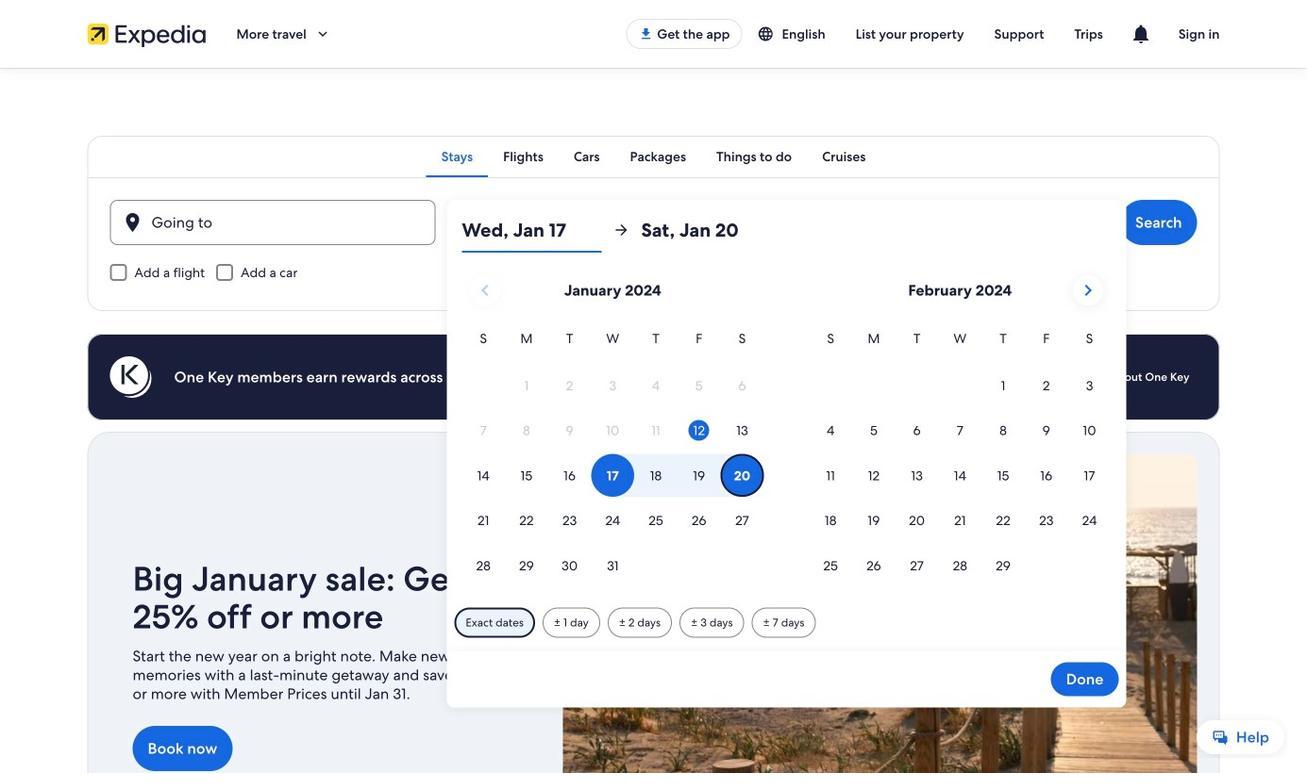Task type: locate. For each thing, give the bounding box(es) containing it.
more travel image
[[314, 25, 331, 42]]

main content
[[0, 68, 1307, 774]]

application
[[462, 268, 1111, 590]]

today element
[[689, 421, 709, 441]]

tab list
[[87, 136, 1220, 177]]

download the app button image
[[638, 26, 653, 42]]

next month image
[[1077, 279, 1099, 302]]

expedia logo image
[[87, 21, 206, 47]]

january 2024 element
[[462, 328, 764, 590]]



Task type: describe. For each thing, give the bounding box(es) containing it.
communication center icon image
[[1129, 23, 1152, 45]]

february 2024 element
[[809, 328, 1111, 590]]

previous month image
[[474, 279, 496, 302]]

small image
[[757, 25, 782, 42]]

directional image
[[613, 222, 630, 239]]



